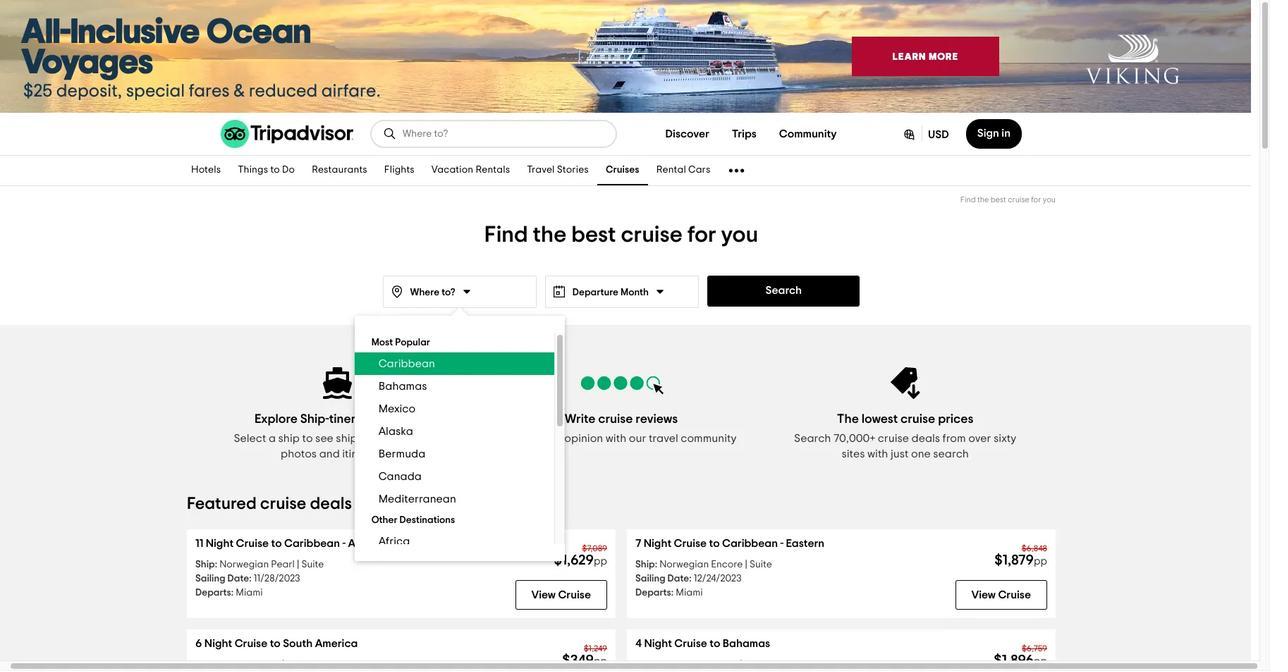 Task type: vqa. For each thing, say whether or not it's contained in the screenshot.
first sailing
yes



Task type: describe. For each thing, give the bounding box(es) containing it.
america
[[315, 638, 358, 650]]

of
[[688, 660, 697, 670]]

vacation rentals
[[432, 165, 510, 175]]

trips button
[[721, 120, 768, 148]]

pp for $349
[[594, 657, 607, 667]]

| for pearl
[[297, 560, 299, 570]]

community button
[[768, 120, 848, 148]]

night for 7
[[644, 538, 672, 550]]

prices
[[938, 413, 974, 426]]

most
[[372, 338, 393, 348]]

popular
[[395, 338, 430, 348]]

ship for ship : norwegian pearl | suite sailing date: 11/28/2023 departs: miami
[[195, 560, 215, 570]]

reviews,
[[400, 433, 441, 444]]

write
[[565, 413, 596, 426]]

view cruise for $1,629
[[532, 590, 591, 601]]

1 vertical spatial best
[[572, 224, 616, 246]]

a
[[269, 433, 276, 444]]

restaurants link
[[303, 156, 376, 186]]

cars
[[689, 165, 711, 175]]

sign in link
[[966, 119, 1022, 149]]

$6,848 $1,879 pp
[[995, 545, 1048, 568]]

ship : allure of the seas | suite
[[636, 660, 767, 670]]

over
[[969, 433, 992, 444]]

sailing for $1,879
[[636, 574, 666, 584]]

travel
[[649, 433, 679, 444]]

africa
[[379, 536, 410, 547]]

do
[[282, 165, 295, 175]]

pp for $1,879
[[1034, 557, 1048, 567]]

0 horizontal spatial the
[[533, 224, 567, 246]]

1 vertical spatial deals
[[310, 496, 352, 513]]

discover button
[[654, 120, 721, 148]]

trips
[[732, 128, 757, 140]]

usd
[[929, 129, 949, 140]]

view for $1,629
[[532, 590, 556, 601]]

write cruise reviews share your opinion with our travel community
[[506, 413, 737, 444]]

0 vertical spatial the
[[978, 196, 989, 204]]

see
[[315, 433, 334, 444]]

11/28/2023
[[254, 574, 300, 584]]

to for 4
[[710, 638, 721, 650]]

view for $1,879
[[972, 590, 996, 601]]

travel stories
[[527, 165, 589, 175]]

travel stories link
[[519, 156, 597, 186]]

tripadvisor image
[[221, 120, 353, 148]]

suite right seas
[[745, 660, 767, 670]]

night for 11
[[206, 538, 234, 550]]

allure
[[660, 660, 686, 670]]

cruise up "one"
[[901, 413, 936, 426]]

departs: for $1,629
[[195, 588, 234, 598]]

$7,089
[[582, 545, 607, 553]]

6
[[195, 638, 202, 650]]

ship : norwegian encore | suite sailing date: 12/24/2023 departs: miami
[[636, 560, 772, 598]]

norwegian for $1,629
[[220, 560, 269, 570]]

one
[[911, 449, 931, 460]]

1 horizontal spatial best
[[991, 196, 1007, 204]]

bermuda
[[379, 449, 426, 460]]

and
[[319, 449, 340, 460]]

view cruise for $1,879
[[972, 590, 1031, 601]]

sailing for $1,629
[[195, 574, 225, 584]]

to?
[[442, 288, 455, 298]]

sixty
[[994, 433, 1017, 444]]

$1,629
[[554, 554, 594, 568]]

south
[[283, 638, 313, 650]]

cabin
[[316, 660, 343, 670]]

destinations
[[400, 516, 455, 526]]

search inside 'the lowest cruise prices search 70,000+ cruise deals from over sixty sites with just one search'
[[794, 433, 831, 444]]

msc
[[220, 660, 241, 670]]

$1,879
[[995, 554, 1034, 568]]

other destinations
[[372, 516, 455, 526]]

alaska
[[379, 426, 413, 437]]

things to do
[[238, 165, 295, 175]]

flights link
[[376, 156, 423, 186]]

our
[[629, 433, 647, 444]]

suite for $1,629
[[302, 560, 324, 570]]

1 horizontal spatial caribbean
[[379, 358, 435, 370]]

pp for $1,629
[[594, 557, 607, 567]]

1 horizontal spatial find
[[961, 196, 976, 204]]

ship for ship : allure of the seas | suite
[[636, 660, 655, 670]]

community
[[779, 128, 837, 140]]

usd button
[[891, 119, 961, 149]]

share
[[506, 433, 537, 444]]

eastern
[[786, 538, 825, 550]]

1 horizontal spatial bahamas
[[723, 638, 771, 650]]

cruise inside write cruise reviews share your opinion with our travel community
[[599, 413, 633, 426]]

hotels
[[191, 165, 221, 175]]

ship‑tinerary™
[[300, 413, 382, 426]]

cruises link
[[597, 156, 648, 186]]

0 horizontal spatial bahamas
[[379, 381, 427, 392]]

7
[[636, 538, 642, 550]]

search image
[[383, 127, 397, 141]]

departure month
[[573, 288, 649, 298]]

hotels link
[[183, 156, 229, 186]]

rental cars link
[[648, 156, 719, 186]]

rentals
[[476, 165, 510, 175]]

featured cruise deals
[[187, 496, 352, 513]]

from
[[943, 433, 966, 444]]

where to?
[[410, 288, 455, 298]]

- for $1,879
[[781, 538, 784, 550]]

to inside explore ship‑tinerary™ pages select a ship to see ship details, reviews, photos and itineraries
[[302, 433, 313, 444]]

to left 'do'
[[270, 165, 280, 175]]

mexico
[[379, 404, 416, 415]]

ship : norwegian pearl | suite sailing date: 11/28/2023 departs: miami
[[195, 560, 324, 598]]

cruise for bahamas
[[675, 638, 708, 650]]

your
[[539, 433, 562, 444]]

in
[[1002, 128, 1011, 139]]

vacation rentals link
[[423, 156, 519, 186]]



Task type: locate. For each thing, give the bounding box(es) containing it.
pearl
[[271, 560, 295, 570]]

featured
[[187, 496, 257, 513]]

date: inside ship : norwegian encore | suite sailing date: 12/24/2023 departs: miami
[[668, 574, 692, 584]]

with
[[606, 433, 627, 444], [868, 449, 889, 460]]

most popular
[[372, 338, 430, 348]]

0 vertical spatial find the best cruise for you
[[961, 196, 1056, 204]]

norwegian
[[220, 560, 269, 570], [660, 560, 709, 570]]

things
[[238, 165, 268, 175]]

rental cars
[[657, 165, 711, 175]]

| right encore
[[745, 560, 748, 570]]

11
[[195, 538, 203, 550]]

0 horizontal spatial deals
[[310, 496, 352, 513]]

0 vertical spatial for
[[1032, 196, 1042, 204]]

night for 6
[[204, 638, 232, 650]]

you
[[1043, 196, 1056, 204], [721, 224, 759, 246]]

6 night cruise to south america
[[195, 638, 358, 650]]

with inside 'the lowest cruise prices search 70,000+ cruise deals from over sixty sites with just one search'
[[868, 449, 889, 460]]

to up encore
[[709, 538, 720, 550]]

sailing
[[195, 574, 225, 584], [636, 574, 666, 584]]

lowest
[[862, 413, 898, 426]]

1 vertical spatial you
[[721, 224, 759, 246]]

2 miami from the left
[[676, 588, 703, 598]]

cruise for south america
[[235, 638, 268, 650]]

pp down $1,249
[[594, 657, 607, 667]]

ship down the ship‑tinerary™
[[336, 433, 357, 444]]

0 horizontal spatial ship
[[278, 433, 300, 444]]

mediterranean
[[379, 494, 456, 505]]

seas
[[716, 660, 738, 670]]

pp down $6,848
[[1034, 557, 1048, 567]]

| for encore
[[745, 560, 748, 570]]

pp down $7,089
[[594, 557, 607, 567]]

cruise down $1,879
[[999, 590, 1031, 601]]

0 vertical spatial best
[[991, 196, 1007, 204]]

1 vertical spatial search
[[794, 433, 831, 444]]

restaurants
[[312, 165, 367, 175]]

sign in
[[978, 128, 1011, 139]]

caribbean up "pearl"
[[284, 538, 340, 550]]

to for 6
[[270, 638, 281, 650]]

: for ship : norwegian encore | suite sailing date: 12/24/2023 departs: miami
[[655, 560, 658, 570]]

| left inside at the bottom left of page
[[282, 660, 285, 670]]

| right "pearl"
[[297, 560, 299, 570]]

date:
[[228, 574, 252, 584], [668, 574, 692, 584]]

date: left 12/24/2023
[[668, 574, 692, 584]]

to up ship : msc seaview | inside cabin
[[270, 638, 281, 650]]

view cruise down $1,629
[[532, 590, 591, 601]]

find the best cruise for you down in
[[961, 196, 1056, 204]]

ship inside ship : norwegian encore | suite sailing date: 12/24/2023 departs: miami
[[636, 560, 655, 570]]

with left just
[[868, 449, 889, 460]]

details,
[[360, 433, 398, 444]]

bahamas up mexico
[[379, 381, 427, 392]]

find the best cruise for you up the departure month
[[485, 224, 759, 246]]

suite
[[302, 560, 324, 570], [750, 560, 772, 570], [745, 660, 767, 670]]

1 miami from the left
[[236, 588, 263, 598]]

best down sign in link
[[991, 196, 1007, 204]]

cruise for caribbean - all
[[236, 538, 269, 550]]

best
[[991, 196, 1007, 204], [572, 224, 616, 246]]

1 horizontal spatial date:
[[668, 574, 692, 584]]

miami inside ship : norwegian encore | suite sailing date: 12/24/2023 departs: miami
[[676, 588, 703, 598]]

1 departs: from the left
[[195, 588, 234, 598]]

vacation
[[432, 165, 474, 175]]

1 horizontal spatial you
[[1043, 196, 1056, 204]]

1 vertical spatial find the best cruise for you
[[485, 224, 759, 246]]

canada
[[379, 471, 422, 483]]

ship : msc seaview | inside cabin
[[195, 660, 343, 670]]

departure
[[573, 288, 619, 298]]

explore
[[255, 413, 298, 426]]

2 norwegian from the left
[[660, 560, 709, 570]]

1 horizontal spatial view cruise
[[972, 590, 1031, 601]]

ship for ship : norwegian encore | suite sailing date: 12/24/2023 departs: miami
[[636, 560, 655, 570]]

pp inside the $1,249 $349 pp
[[594, 657, 607, 667]]

ship right a
[[278, 433, 300, 444]]

miami
[[236, 588, 263, 598], [676, 588, 703, 598]]

miami inside ship : norwegian pearl | suite sailing date: 11/28/2023 departs: miami
[[236, 588, 263, 598]]

2 date: from the left
[[668, 574, 692, 584]]

1 horizontal spatial with
[[868, 449, 889, 460]]

| inside ship : norwegian encore | suite sailing date: 12/24/2023 departs: miami
[[745, 560, 748, 570]]

0 horizontal spatial find
[[485, 224, 528, 246]]

inside
[[287, 660, 314, 670]]

2 view from the left
[[972, 590, 996, 601]]

rental
[[657, 165, 686, 175]]

0 vertical spatial bahamas
[[379, 381, 427, 392]]

date: inside ship : norwegian pearl | suite sailing date: 11/28/2023 departs: miami
[[228, 574, 252, 584]]

$6,759 $1,896 pp
[[994, 645, 1048, 668]]

cruise down $1,629
[[558, 590, 591, 601]]

the down travel stories link
[[533, 224, 567, 246]]

all
[[348, 538, 361, 550]]

to for 7
[[709, 538, 720, 550]]

1 view from the left
[[532, 590, 556, 601]]

cruise
[[236, 538, 269, 550], [674, 538, 707, 550], [558, 590, 591, 601], [999, 590, 1031, 601], [235, 638, 268, 650], [675, 638, 708, 650]]

: for ship : allure of the seas | suite
[[655, 660, 658, 670]]

0 horizontal spatial find the best cruise for you
[[485, 224, 759, 246]]

sailing inside ship : norwegian pearl | suite sailing date: 11/28/2023 departs: miami
[[195, 574, 225, 584]]

- for $1,629
[[342, 538, 346, 550]]

caribbean down "popular"
[[379, 358, 435, 370]]

0 horizontal spatial departs:
[[195, 588, 234, 598]]

night
[[206, 538, 234, 550], [644, 538, 672, 550], [204, 638, 232, 650], [644, 638, 672, 650]]

caribbean up encore
[[723, 538, 778, 550]]

cruise up "seaview"
[[235, 638, 268, 650]]

opinion
[[565, 433, 603, 444]]

to
[[270, 165, 280, 175], [302, 433, 313, 444], [271, 538, 282, 550], [709, 538, 720, 550], [270, 638, 281, 650], [710, 638, 721, 650]]

reviews
[[636, 413, 678, 426]]

0 horizontal spatial date:
[[228, 574, 252, 584]]

2 horizontal spatial the
[[978, 196, 989, 204]]

$7,089 $1,629 pp
[[554, 545, 607, 568]]

1 horizontal spatial norwegian
[[660, 560, 709, 570]]

deals up "one"
[[912, 433, 941, 444]]

with left our
[[606, 433, 627, 444]]

night for 4
[[644, 638, 672, 650]]

ship down 11
[[195, 560, 215, 570]]

the lowest cruise prices search 70,000+ cruise deals from over sixty sites with just one search
[[794, 413, 1017, 460]]

for
[[1032, 196, 1042, 204], [688, 224, 717, 246]]

date: for $1,629
[[228, 574, 252, 584]]

1 horizontal spatial for
[[1032, 196, 1042, 204]]

$1,249
[[584, 645, 607, 653]]

1 horizontal spatial the
[[699, 660, 714, 670]]

0 horizontal spatial view
[[532, 590, 556, 601]]

the
[[837, 413, 859, 426]]

just
[[891, 449, 909, 460]]

cruise for caribbean - eastern
[[674, 538, 707, 550]]

to for 11
[[271, 538, 282, 550]]

1 horizontal spatial departs:
[[636, 588, 674, 598]]

0 horizontal spatial view cruise
[[532, 590, 591, 601]]

flights
[[384, 165, 415, 175]]

1 ship from the left
[[278, 433, 300, 444]]

view down $1,879
[[972, 590, 996, 601]]

sailing inside ship : norwegian encore | suite sailing date: 12/24/2023 departs: miami
[[636, 574, 666, 584]]

0 horizontal spatial -
[[342, 538, 346, 550]]

ship down 7
[[636, 560, 655, 570]]

ship down 6
[[195, 660, 215, 670]]

cruise up "of"
[[675, 638, 708, 650]]

caribbean for $1,629
[[284, 538, 340, 550]]

0 horizontal spatial with
[[606, 433, 627, 444]]

1 vertical spatial the
[[533, 224, 567, 246]]

ship
[[278, 433, 300, 444], [336, 433, 357, 444]]

norwegian inside ship : norwegian pearl | suite sailing date: 11/28/2023 departs: miami
[[220, 560, 269, 570]]

norwegian inside ship : norwegian encore | suite sailing date: 12/24/2023 departs: miami
[[660, 560, 709, 570]]

4
[[636, 638, 642, 650]]

cruise down in
[[1008, 196, 1030, 204]]

ship inside ship : norwegian pearl | suite sailing date: 11/28/2023 departs: miami
[[195, 560, 215, 570]]

1 - from the left
[[342, 538, 346, 550]]

2 - from the left
[[781, 538, 784, 550]]

suite right encore
[[750, 560, 772, 570]]

0 horizontal spatial miami
[[236, 588, 263, 598]]

night right 7
[[644, 538, 672, 550]]

$6,759
[[1022, 645, 1048, 653]]

- left all
[[342, 538, 346, 550]]

pages
[[384, 413, 420, 426]]

stories
[[557, 165, 589, 175]]

0 vertical spatial deals
[[912, 433, 941, 444]]

departs: for $1,879
[[636, 588, 674, 598]]

deals inside 'the lowest cruise prices search 70,000+ cruise deals from over sixty sites with just one search'
[[912, 433, 941, 444]]

photos
[[281, 449, 317, 460]]

$1,896
[[994, 654, 1034, 668]]

norwegian up 12/24/2023
[[660, 560, 709, 570]]

suite right "pearl"
[[302, 560, 324, 570]]

find
[[961, 196, 976, 204], [485, 224, 528, 246]]

sailing down 7
[[636, 574, 666, 584]]

| right seas
[[740, 660, 743, 670]]

to up seas
[[710, 638, 721, 650]]

suite inside ship : norwegian encore | suite sailing date: 12/24/2023 departs: miami
[[750, 560, 772, 570]]

travel
[[527, 165, 555, 175]]

departs: down 11
[[195, 588, 234, 598]]

: for ship : norwegian pearl | suite sailing date: 11/28/2023 departs: miami
[[215, 560, 217, 570]]

night right 4
[[644, 638, 672, 650]]

cruise up ship : norwegian encore | suite sailing date: 12/24/2023 departs: miami
[[674, 538, 707, 550]]

caribbean for $1,879
[[723, 538, 778, 550]]

1 horizontal spatial -
[[781, 538, 784, 550]]

departs: inside ship : norwegian pearl | suite sailing date: 11/28/2023 departs: miami
[[195, 588, 234, 598]]

deals up all
[[310, 496, 352, 513]]

ship
[[195, 560, 215, 570], [636, 560, 655, 570], [195, 660, 215, 670], [636, 660, 655, 670]]

sailing down 11
[[195, 574, 225, 584]]

0 horizontal spatial sailing
[[195, 574, 225, 584]]

view cruise down $1,879
[[972, 590, 1031, 601]]

miami for $1,629
[[236, 588, 263, 598]]

1 horizontal spatial deals
[[912, 433, 941, 444]]

0 vertical spatial search
[[766, 285, 802, 296]]

the down sign in link
[[978, 196, 989, 204]]

date: for $1,879
[[668, 574, 692, 584]]

1 date: from the left
[[228, 574, 252, 584]]

view
[[532, 590, 556, 601], [972, 590, 996, 601]]

pp inside "$7,089 $1,629 pp"
[[594, 557, 607, 567]]

seaview
[[243, 660, 280, 670]]

: for ship : msc seaview | inside cabin
[[215, 660, 217, 670]]

pp down $6,759
[[1034, 657, 1048, 667]]

0 horizontal spatial you
[[721, 224, 759, 246]]

cruise up ship : norwegian pearl | suite sailing date: 11/28/2023 departs: miami
[[236, 538, 269, 550]]

ship down 4
[[636, 660, 655, 670]]

cruise up just
[[878, 433, 909, 444]]

to up "pearl"
[[271, 538, 282, 550]]

| inside ship : norwegian pearl | suite sailing date: 11/28/2023 departs: miami
[[297, 560, 299, 570]]

bahamas up seas
[[723, 638, 771, 650]]

12/24/2023
[[694, 574, 742, 584]]

1 sailing from the left
[[195, 574, 225, 584]]

1 vertical spatial bahamas
[[723, 638, 771, 650]]

departs: inside ship : norwegian encore | suite sailing date: 12/24/2023 departs: miami
[[636, 588, 674, 598]]

1 horizontal spatial view
[[972, 590, 996, 601]]

|
[[297, 560, 299, 570], [745, 560, 748, 570], [282, 660, 285, 670], [740, 660, 743, 670]]

norwegian up 11/28/2023
[[220, 560, 269, 570]]

0 horizontal spatial caribbean
[[284, 538, 340, 550]]

night right 11
[[206, 538, 234, 550]]

encore
[[711, 560, 743, 570]]

11 night cruise to caribbean - all
[[195, 538, 361, 550]]

miami down 12/24/2023
[[676, 588, 703, 598]]

1 vertical spatial with
[[868, 449, 889, 460]]

month
[[621, 288, 649, 298]]

: inside ship : norwegian pearl | suite sailing date: 11/28/2023 departs: miami
[[215, 560, 217, 570]]

1 norwegian from the left
[[220, 560, 269, 570]]

with inside write cruise reviews share your opinion with our travel community
[[606, 433, 627, 444]]

ship for ship : msc seaview | inside cabin
[[195, 660, 215, 670]]

0 vertical spatial you
[[1043, 196, 1056, 204]]

0 horizontal spatial norwegian
[[220, 560, 269, 570]]

pp inside $6,848 $1,879 pp
[[1034, 557, 1048, 567]]

to left see
[[302, 433, 313, 444]]

- left eastern
[[781, 538, 784, 550]]

explore ship‑tinerary™ pages select a ship to see ship details, reviews, photos and itineraries
[[234, 413, 441, 460]]

the right "of"
[[699, 660, 714, 670]]

None search field
[[372, 121, 616, 147]]

1 vertical spatial find
[[485, 224, 528, 246]]

cruise up 11 night cruise to caribbean - all
[[260, 496, 306, 513]]

community
[[681, 433, 737, 444]]

cruises
[[606, 165, 640, 175]]

1 horizontal spatial miami
[[676, 588, 703, 598]]

:
[[215, 560, 217, 570], [655, 560, 658, 570], [215, 660, 217, 670], [655, 660, 658, 670]]

2 ship from the left
[[336, 433, 357, 444]]

miami down 11/28/2023
[[236, 588, 263, 598]]

advertisement region
[[0, 0, 1252, 113]]

view down $1,629
[[532, 590, 556, 601]]

cruise up month at the top of the page
[[621, 224, 683, 246]]

0 vertical spatial with
[[606, 433, 627, 444]]

1 horizontal spatial find the best cruise for you
[[961, 196, 1056, 204]]

departs: down 7
[[636, 588, 674, 598]]

| for seaview
[[282, 660, 285, 670]]

where
[[410, 288, 440, 298]]

select
[[234, 433, 266, 444]]

1 view cruise from the left
[[532, 590, 591, 601]]

suite inside ship : norwegian pearl | suite sailing date: 11/28/2023 departs: miami
[[302, 560, 324, 570]]

Search search field
[[403, 128, 605, 140]]

2 sailing from the left
[[636, 574, 666, 584]]

miami for $1,879
[[676, 588, 703, 598]]

suite for $1,879
[[750, 560, 772, 570]]

0 horizontal spatial for
[[688, 224, 717, 246]]

0 vertical spatial find
[[961, 196, 976, 204]]

norwegian for $1,879
[[660, 560, 709, 570]]

pp inside $6,759 $1,896 pp
[[1034, 657, 1048, 667]]

2 view cruise from the left
[[972, 590, 1031, 601]]

best up departure
[[572, 224, 616, 246]]

2 horizontal spatial caribbean
[[723, 538, 778, 550]]

$1,249 $349 pp
[[562, 645, 607, 668]]

: inside ship : norwegian encore | suite sailing date: 12/24/2023 departs: miami
[[655, 560, 658, 570]]

1 horizontal spatial sailing
[[636, 574, 666, 584]]

the
[[978, 196, 989, 204], [533, 224, 567, 246], [699, 660, 714, 670]]

discover
[[666, 128, 710, 140]]

sites
[[842, 449, 865, 460]]

0 horizontal spatial best
[[572, 224, 616, 246]]

1 horizontal spatial ship
[[336, 433, 357, 444]]

pp for $1,896
[[1034, 657, 1048, 667]]

2 departs: from the left
[[636, 588, 674, 598]]

night right 6
[[204, 638, 232, 650]]

date: left 11/28/2023
[[228, 574, 252, 584]]

2 vertical spatial the
[[699, 660, 714, 670]]

1 vertical spatial for
[[688, 224, 717, 246]]

cruise up our
[[599, 413, 633, 426]]



